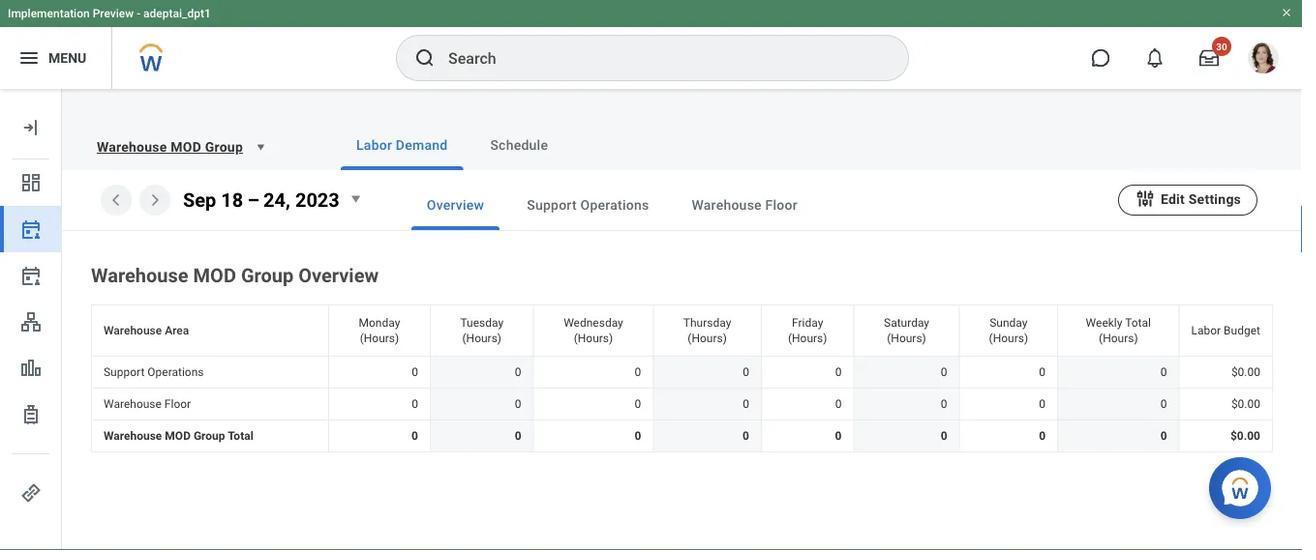 Task type: describe. For each thing, give the bounding box(es) containing it.
notifications large image
[[1145, 48, 1165, 68]]

implementation
[[8, 7, 90, 20]]

friday (hours)
[[788, 316, 827, 346]]

caret down small image
[[251, 137, 270, 157]]

1 vertical spatial support
[[104, 366, 145, 379]]

thursday
[[683, 316, 731, 330]]

menu banner
[[0, 0, 1302, 89]]

support operations inside button
[[527, 197, 649, 213]]

warehouse floor button
[[676, 180, 813, 230]]

floor inside button
[[765, 197, 798, 213]]

tuesday (hours)
[[460, 316, 503, 346]]

saturday
[[884, 316, 929, 330]]

task timeoff image
[[19, 404, 43, 427]]

labor demand
[[356, 137, 448, 153]]

group for warehouse mod group total
[[194, 430, 225, 443]]

sep 18 – 24, 2023 button
[[177, 186, 373, 215]]

1 vertical spatial overview
[[298, 264, 379, 287]]

tab list containing labor demand
[[302, 120, 1279, 170]]

tab panel containing sep 18 – 24, 2023
[[62, 170, 1302, 457]]

labor budget
[[1191, 324, 1260, 338]]

warehouse mod group overview
[[91, 264, 379, 287]]

menu
[[48, 50, 86, 66]]

warehouse floor inside button
[[692, 197, 798, 213]]

sunday
[[990, 316, 1028, 330]]

Search Workday  search field
[[448, 37, 868, 79]]

mod for warehouse mod group total
[[165, 430, 191, 443]]

$0.00 for warehouse mod group total
[[1230, 430, 1260, 443]]

monday (hours)
[[359, 316, 400, 346]]

chevron right small image
[[143, 189, 167, 212]]

chevron left small image
[[105, 189, 128, 212]]

18 – 24,
[[221, 189, 290, 212]]

(hours) for friday (hours)
[[788, 332, 827, 346]]

2 calendar user solid image from the top
[[19, 264, 43, 288]]

warehouse mod group button
[[85, 128, 278, 167]]

warehouse mod group
[[97, 139, 243, 155]]

group for warehouse mod group overview
[[241, 264, 294, 287]]

inbox large image
[[1199, 48, 1219, 68]]

labor for labor budget
[[1191, 324, 1221, 338]]

1 vertical spatial total
[[228, 430, 253, 443]]

overview button
[[411, 180, 500, 230]]

saturday (hours)
[[884, 316, 929, 346]]

-
[[137, 7, 140, 20]]

edit settings
[[1161, 191, 1241, 207]]

demand
[[396, 137, 448, 153]]

area
[[165, 324, 189, 338]]

caret down small image
[[343, 188, 367, 211]]

total inside weekly total (hours)
[[1125, 316, 1151, 330]]

mod for warehouse mod group
[[171, 139, 201, 155]]

profile logan mcneil image
[[1248, 43, 1279, 78]]

1 vertical spatial floor
[[164, 398, 191, 411]]

view team image
[[19, 311, 43, 334]]

schedule button
[[475, 120, 564, 170]]

close environment banner image
[[1281, 7, 1292, 18]]

warehouse inside tab list
[[692, 197, 762, 213]]

justify image
[[17, 46, 41, 70]]

navigation pane region
[[0, 89, 62, 551]]



Task type: vqa. For each thing, say whether or not it's contained in the screenshot.
Edit
yes



Task type: locate. For each thing, give the bounding box(es) containing it.
support down warehouse area
[[104, 366, 145, 379]]

tab list containing overview
[[373, 180, 1118, 230]]

wednesday (hours)
[[564, 316, 623, 346]]

overview
[[427, 197, 484, 213], [298, 264, 379, 287]]

labor inside button
[[356, 137, 392, 153]]

operations
[[580, 197, 649, 213], [147, 366, 204, 379]]

overview inside overview button
[[427, 197, 484, 213]]

1 vertical spatial labor
[[1191, 324, 1221, 338]]

settings
[[1189, 191, 1241, 207]]

tab list
[[302, 120, 1279, 170], [373, 180, 1118, 230]]

dashboard image
[[19, 171, 43, 195]]

0 vertical spatial support
[[527, 197, 577, 213]]

thursday (hours)
[[683, 316, 731, 346]]

1 vertical spatial support operations
[[104, 366, 204, 379]]

search image
[[413, 46, 437, 70]]

8 (hours) from the left
[[1099, 332, 1138, 346]]

operations inside support operations button
[[580, 197, 649, 213]]

support inside button
[[527, 197, 577, 213]]

support operations down schedule button
[[527, 197, 649, 213]]

calendar user solid image
[[19, 218, 43, 241], [19, 264, 43, 288]]

weekly
[[1086, 316, 1122, 330]]

(hours) for thursday (hours)
[[688, 332, 727, 346]]

labor for labor demand
[[356, 137, 392, 153]]

0 vertical spatial $0.00
[[1231, 366, 1260, 379]]

labor
[[356, 137, 392, 153], [1191, 324, 1221, 338]]

(hours) down monday
[[360, 332, 399, 346]]

(hours) for sunday (hours)
[[989, 332, 1028, 346]]

2 vertical spatial mod
[[165, 430, 191, 443]]

support operations
[[527, 197, 649, 213], [104, 366, 204, 379]]

1 vertical spatial $0.00
[[1231, 398, 1260, 411]]

1 horizontal spatial support
[[527, 197, 577, 213]]

(hours) down friday
[[788, 332, 827, 346]]

0 vertical spatial warehouse floor
[[692, 197, 798, 213]]

(hours) for wednesday (hours)
[[574, 332, 613, 346]]

support down schedule button
[[527, 197, 577, 213]]

chart image
[[19, 357, 43, 380]]

1 horizontal spatial overview
[[427, 197, 484, 213]]

transformation import image
[[19, 116, 43, 139]]

0 horizontal spatial support operations
[[104, 366, 204, 379]]

0 horizontal spatial total
[[228, 430, 253, 443]]

labor left demand
[[356, 137, 392, 153]]

0 horizontal spatial labor
[[356, 137, 392, 153]]

(hours) down thursday
[[688, 332, 727, 346]]

weekly total (hours)
[[1086, 316, 1151, 346]]

1 vertical spatial group
[[241, 264, 294, 287]]

(hours) inside thursday (hours)
[[688, 332, 727, 346]]

0 vertical spatial mod
[[171, 139, 201, 155]]

30 button
[[1188, 37, 1231, 79]]

2 vertical spatial group
[[194, 430, 225, 443]]

warehouse area
[[104, 324, 189, 338]]

support
[[527, 197, 577, 213], [104, 366, 145, 379]]

1 horizontal spatial total
[[1125, 316, 1151, 330]]

sep
[[183, 189, 216, 212]]

mod
[[171, 139, 201, 155], [193, 264, 236, 287], [165, 430, 191, 443]]

(hours) down weekly
[[1099, 332, 1138, 346]]

(hours) inside weekly total (hours)
[[1099, 332, 1138, 346]]

7 (hours) from the left
[[989, 332, 1028, 346]]

(hours) down wednesday
[[574, 332, 613, 346]]

2023
[[295, 189, 340, 212]]

1 horizontal spatial warehouse floor
[[692, 197, 798, 213]]

group for warehouse mod group
[[205, 139, 243, 155]]

1 horizontal spatial labor
[[1191, 324, 1221, 338]]

1 vertical spatial operations
[[147, 366, 204, 379]]

0 horizontal spatial warehouse floor
[[104, 398, 191, 411]]

0 vertical spatial calendar user solid image
[[19, 218, 43, 241]]

labor left budget
[[1191, 324, 1221, 338]]

(hours) for saturday (hours)
[[887, 332, 926, 346]]

2 (hours) from the left
[[462, 332, 501, 346]]

total
[[1125, 316, 1151, 330], [228, 430, 253, 443]]

schedule
[[490, 137, 548, 153]]

(hours) down the sunday at the bottom of the page
[[989, 332, 1028, 346]]

monday
[[359, 316, 400, 330]]

30
[[1216, 41, 1227, 52]]

2 vertical spatial $0.00
[[1230, 430, 1260, 443]]

1 (hours) from the left
[[360, 332, 399, 346]]

sunday (hours)
[[989, 316, 1028, 346]]

0 horizontal spatial floor
[[164, 398, 191, 411]]

0 vertical spatial tab list
[[302, 120, 1279, 170]]

labor inside tab panel
[[1191, 324, 1221, 338]]

0
[[412, 366, 418, 379], [515, 366, 521, 379], [635, 366, 641, 379], [743, 366, 749, 379], [835, 366, 842, 379], [941, 366, 947, 379], [1039, 366, 1046, 379], [1161, 366, 1167, 379], [412, 398, 418, 411], [515, 398, 521, 411], [635, 398, 641, 411], [743, 398, 749, 411], [835, 398, 842, 411], [941, 398, 947, 411], [1039, 398, 1046, 411], [1161, 398, 1167, 411], [411, 430, 418, 443], [515, 430, 521, 443], [634, 430, 641, 443], [743, 430, 749, 443], [835, 430, 842, 443], [941, 430, 947, 443], [1039, 430, 1046, 443], [1160, 430, 1167, 443]]

0 horizontal spatial overview
[[298, 264, 379, 287]]

3 (hours) from the left
[[574, 332, 613, 346]]

1 vertical spatial tab list
[[373, 180, 1118, 230]]

6 (hours) from the left
[[887, 332, 926, 346]]

0 vertical spatial labor
[[356, 137, 392, 153]]

(hours) down the tuesday
[[462, 332, 501, 346]]

0 horizontal spatial operations
[[147, 366, 204, 379]]

overview up monday
[[298, 264, 379, 287]]

calendar user solid image down 'dashboard' 'icon'
[[19, 218, 43, 241]]

0 vertical spatial overview
[[427, 197, 484, 213]]

mod for warehouse mod group overview
[[193, 264, 236, 287]]

$0.00 for warehouse floor
[[1231, 398, 1260, 411]]

warehouse
[[97, 139, 167, 155], [692, 197, 762, 213], [91, 264, 188, 287], [104, 324, 162, 338], [104, 398, 162, 411], [104, 430, 162, 443]]

1 horizontal spatial support operations
[[527, 197, 649, 213]]

warehouse mod group total
[[104, 430, 253, 443]]

1 vertical spatial mod
[[193, 264, 236, 287]]

4 (hours) from the left
[[688, 332, 727, 346]]

sep 18 – 24, 2023
[[183, 189, 340, 212]]

0 vertical spatial group
[[205, 139, 243, 155]]

edit
[[1161, 191, 1185, 207]]

(hours) for monday (hours)
[[360, 332, 399, 346]]

warehouse floor
[[692, 197, 798, 213], [104, 398, 191, 411]]

calendar user solid image up view team image on the bottom of the page
[[19, 264, 43, 288]]

link image
[[19, 482, 43, 505]]

mod inside button
[[171, 139, 201, 155]]

1 calendar user solid image from the top
[[19, 218, 43, 241]]

overview down demand
[[427, 197, 484, 213]]

1 horizontal spatial floor
[[765, 197, 798, 213]]

menu button
[[0, 27, 112, 89]]

group inside button
[[205, 139, 243, 155]]

tuesday
[[460, 316, 503, 330]]

(hours)
[[360, 332, 399, 346], [462, 332, 501, 346], [574, 332, 613, 346], [688, 332, 727, 346], [788, 332, 827, 346], [887, 332, 926, 346], [989, 332, 1028, 346], [1099, 332, 1138, 346]]

(hours) inside saturday (hours)
[[887, 332, 926, 346]]

edit settings button
[[1118, 185, 1258, 216]]

0 vertical spatial floor
[[765, 197, 798, 213]]

adeptai_dpt1
[[143, 7, 211, 20]]

5 (hours) from the left
[[788, 332, 827, 346]]

labor demand button
[[341, 120, 463, 170]]

1 horizontal spatial operations
[[580, 197, 649, 213]]

tab panel
[[62, 170, 1302, 457]]

(hours) inside tuesday (hours)
[[462, 332, 501, 346]]

0 horizontal spatial support
[[104, 366, 145, 379]]

(hours) for tuesday (hours)
[[462, 332, 501, 346]]

0 vertical spatial support operations
[[527, 197, 649, 213]]

wednesday
[[564, 316, 623, 330]]

floor
[[765, 197, 798, 213], [164, 398, 191, 411]]

preview
[[93, 7, 134, 20]]

configure image
[[1135, 188, 1156, 209]]

(hours) down saturday
[[887, 332, 926, 346]]

support operations down warehouse area
[[104, 366, 204, 379]]

1 vertical spatial warehouse floor
[[104, 398, 191, 411]]

0 vertical spatial total
[[1125, 316, 1151, 330]]

(hours) inside wednesday (hours)
[[574, 332, 613, 346]]

budget
[[1224, 324, 1260, 338]]

group
[[205, 139, 243, 155], [241, 264, 294, 287], [194, 430, 225, 443]]

0 vertical spatial operations
[[580, 197, 649, 213]]

$0.00 for support operations
[[1231, 366, 1260, 379]]

$0.00
[[1231, 366, 1260, 379], [1231, 398, 1260, 411], [1230, 430, 1260, 443]]

implementation preview -   adeptai_dpt1
[[8, 7, 211, 20]]

support operations button
[[511, 180, 665, 230]]

(hours) inside monday (hours)
[[360, 332, 399, 346]]

friday
[[792, 316, 823, 330]]

1 vertical spatial calendar user solid image
[[19, 264, 43, 288]]



